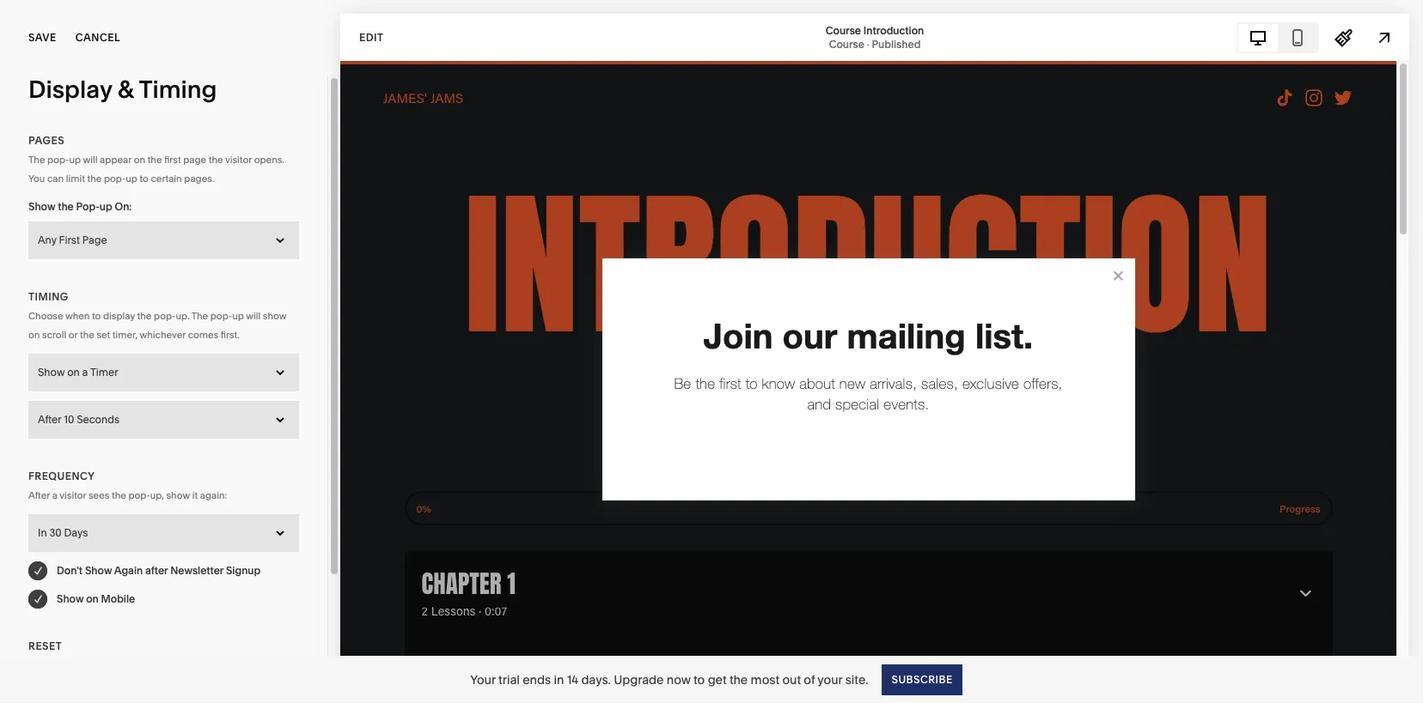 Task type: vqa. For each thing, say whether or not it's contained in the screenshot.
Any
yes



Task type: describe. For each thing, give the bounding box(es) containing it.
certain
[[151, 173, 182, 185]]

sees
[[89, 489, 109, 501]]

save
[[28, 31, 56, 44]]

don't
[[57, 564, 83, 577]]

30
[[49, 526, 62, 539]]

the inside timing choose when to display the pop-up. the pop-up will show on scroll or the set timer, whichever comes first.
[[191, 310, 208, 322]]

pop- up the whichever
[[154, 310, 176, 322]]

show for show on a timer
[[38, 366, 65, 379]]

when
[[65, 310, 90, 322]]

after 10 seconds
[[38, 413, 119, 426]]

up up limit
[[69, 154, 81, 166]]

pages the pop-up will appear on the first page the visitor opens. you can limit the pop-up to certain pages.
[[28, 134, 284, 185]]

opens.
[[254, 154, 284, 166]]

signup
[[226, 564, 261, 577]]

reset
[[28, 640, 62, 653]]

timer
[[90, 366, 118, 379]]

pop- up can
[[47, 154, 69, 166]]

your trial ends in 14 days. upgrade now to get the most out of your site.
[[470, 672, 868, 688]]

the right limit
[[87, 173, 102, 185]]

published
[[872, 37, 921, 50]]

1 horizontal spatial timing
[[139, 75, 217, 104]]

comes
[[188, 329, 218, 341]]

of
[[804, 672, 815, 688]]

your
[[470, 672, 496, 688]]

2 horizontal spatial to
[[694, 672, 705, 688]]

the inside pages the pop-up will appear on the first page the visitor opens. you can limit the pop-up to certain pages.
[[28, 154, 45, 166]]

display
[[28, 75, 112, 104]]

show inside timing choose when to display the pop-up. the pop-up will show on scroll or the set timer, whichever comes first.
[[263, 310, 286, 322]]

after
[[145, 564, 168, 577]]

newsletter
[[170, 564, 224, 577]]

show on a timer
[[38, 366, 118, 379]]

0 vertical spatial course
[[826, 24, 861, 37]]

any first page
[[38, 233, 107, 246]]

trial
[[498, 672, 520, 688]]

you
[[28, 173, 45, 185]]

to inside pages the pop-up will appear on the first page the visitor opens. you can limit the pop-up to certain pages.
[[140, 173, 149, 185]]

a for timer
[[82, 366, 88, 379]]

edit
[[359, 31, 384, 43]]

or
[[69, 329, 78, 341]]

show on mobile
[[57, 593, 135, 605]]

timing choose when to display the pop-up. the pop-up will show on scroll or the set timer, whichever comes first.
[[28, 290, 286, 341]]

show for show the pop-up on:
[[28, 200, 55, 213]]

will inside timing choose when to display the pop-up. the pop-up will show on scroll or the set timer, whichever comes first.
[[246, 310, 261, 322]]

limit
[[66, 173, 85, 185]]

cancel
[[75, 31, 120, 44]]

any
[[38, 233, 56, 246]]

a for visitor
[[52, 489, 57, 501]]

course introduction course · published
[[826, 24, 924, 50]]

frequency after a visitor sees the pop-up, show it again:
[[28, 470, 227, 501]]

in
[[38, 526, 47, 539]]

in
[[554, 672, 564, 688]]

1 vertical spatial course
[[829, 37, 864, 50]]

scroll
[[42, 329, 66, 341]]

days.
[[581, 672, 611, 688]]

visitor inside frequency after a visitor sees the pop-up, show it again:
[[60, 489, 86, 501]]

again
[[114, 564, 143, 577]]

the right or
[[80, 329, 94, 341]]

days
[[64, 526, 88, 539]]

appear
[[100, 154, 132, 166]]

up left on:
[[100, 200, 112, 213]]

it
[[192, 489, 198, 501]]

upgrade
[[614, 672, 664, 688]]

can
[[47, 173, 64, 185]]



Task type: locate. For each thing, give the bounding box(es) containing it.
display & timing
[[28, 75, 217, 104]]

a
[[82, 366, 88, 379], [52, 489, 57, 501]]

&
[[118, 75, 134, 104]]

course left ·
[[829, 37, 864, 50]]

1 vertical spatial will
[[246, 310, 261, 322]]

subscribe button
[[882, 665, 962, 696]]

pages.
[[184, 173, 214, 185]]

course left introduction
[[826, 24, 861, 37]]

1 vertical spatial show
[[166, 489, 190, 501]]

on inside pages the pop-up will appear on the first page the visitor opens. you can limit the pop-up to certain pages.
[[134, 154, 145, 166]]

again:
[[200, 489, 227, 501]]

visitor
[[225, 154, 252, 166], [60, 489, 86, 501]]

show down you
[[28, 200, 55, 213]]

the right up.
[[191, 310, 208, 322]]

after
[[38, 413, 61, 426], [28, 489, 50, 501]]

0 horizontal spatial visitor
[[60, 489, 86, 501]]

ends
[[523, 672, 551, 688]]

tab list
[[1238, 24, 1317, 51]]

pop- inside frequency after a visitor sees the pop-up, show it again:
[[128, 489, 150, 501]]

0 horizontal spatial a
[[52, 489, 57, 501]]

first
[[164, 154, 181, 166]]

will right up.
[[246, 310, 261, 322]]

out
[[782, 672, 801, 688]]

to inside timing choose when to display the pop-up. the pop-up will show on scroll or the set timer, whichever comes first.
[[92, 310, 101, 322]]

get
[[708, 672, 727, 688]]

to left get on the bottom of page
[[694, 672, 705, 688]]

up,
[[150, 489, 164, 501]]

up.
[[176, 310, 189, 322]]

1 vertical spatial to
[[92, 310, 101, 322]]

0 vertical spatial show
[[263, 310, 286, 322]]

timing
[[139, 75, 217, 104], [28, 290, 69, 303]]

1 vertical spatial timing
[[28, 290, 69, 303]]

the inside frequency after a visitor sees the pop-up, show it again:
[[112, 489, 126, 501]]

1 vertical spatial the
[[191, 310, 208, 322]]

don't show again after newsletter signup
[[57, 564, 261, 577]]

timer,
[[112, 329, 138, 341]]

on:
[[115, 200, 132, 213]]

pop- up first.
[[210, 310, 232, 322]]

2 vertical spatial to
[[694, 672, 705, 688]]

0 vertical spatial timing
[[139, 75, 217, 104]]

1 vertical spatial a
[[52, 489, 57, 501]]

seconds
[[77, 413, 119, 426]]

1 vertical spatial visitor
[[60, 489, 86, 501]]

1 horizontal spatial a
[[82, 366, 88, 379]]

display
[[103, 310, 135, 322]]

first
[[59, 233, 80, 246]]

site.
[[845, 672, 868, 688]]

will inside pages the pop-up will appear on the first page the visitor opens. you can limit the pop-up to certain pages.
[[83, 154, 98, 166]]

timing right & at the top left of page
[[139, 75, 217, 104]]

the left the pop-
[[58, 200, 74, 213]]

subscribe
[[892, 673, 953, 686]]

show
[[263, 310, 286, 322], [166, 489, 190, 501]]

0 horizontal spatial show
[[166, 489, 190, 501]]

the left the first
[[148, 154, 162, 166]]

mobile
[[101, 593, 135, 605]]

on right appear
[[134, 154, 145, 166]]

on inside timing choose when to display the pop-up. the pop-up will show on scroll or the set timer, whichever comes first.
[[28, 329, 40, 341]]

1 vertical spatial after
[[28, 489, 50, 501]]

1 horizontal spatial the
[[191, 310, 208, 322]]

pop- down appear
[[104, 173, 126, 185]]

0 vertical spatial visitor
[[225, 154, 252, 166]]

set
[[97, 329, 110, 341]]

show for show on mobile
[[57, 593, 84, 605]]

the up you
[[28, 154, 45, 166]]

save button
[[28, 19, 56, 57]]

choose
[[28, 310, 63, 322]]

to left certain
[[140, 173, 149, 185]]

the right get on the bottom of page
[[729, 672, 748, 688]]

on left scroll
[[28, 329, 40, 341]]

14
[[567, 672, 578, 688]]

will
[[83, 154, 98, 166], [246, 310, 261, 322]]

0 vertical spatial after
[[38, 413, 61, 426]]

after down frequency
[[28, 489, 50, 501]]

now
[[667, 672, 691, 688]]

to
[[140, 173, 149, 185], [92, 310, 101, 322], [694, 672, 705, 688]]

0 vertical spatial to
[[140, 173, 149, 185]]

the right display
[[137, 310, 152, 322]]

10
[[64, 413, 74, 426]]

up inside timing choose when to display the pop-up. the pop-up will show on scroll or the set timer, whichever comes first.
[[232, 310, 244, 322]]

will up limit
[[83, 154, 98, 166]]

1 horizontal spatial show
[[263, 310, 286, 322]]

pop- right sees
[[128, 489, 150, 501]]

show inside frequency after a visitor sees the pop-up, show it again:
[[166, 489, 190, 501]]

·
[[867, 37, 869, 50]]

1 horizontal spatial will
[[246, 310, 261, 322]]

up up first.
[[232, 310, 244, 322]]

pop-
[[76, 200, 100, 213]]

pages
[[28, 134, 65, 147]]

your
[[818, 672, 843, 688]]

the
[[28, 154, 45, 166], [191, 310, 208, 322]]

0 vertical spatial will
[[83, 154, 98, 166]]

show the pop-up on:
[[28, 200, 132, 213]]

on
[[134, 154, 145, 166], [28, 329, 40, 341], [67, 366, 80, 379], [86, 593, 99, 605]]

whichever
[[140, 329, 186, 341]]

0 horizontal spatial timing
[[28, 290, 69, 303]]

the right sees
[[112, 489, 126, 501]]

course
[[826, 24, 861, 37], [829, 37, 864, 50]]

a left timer at the bottom left
[[82, 366, 88, 379]]

first.
[[221, 329, 240, 341]]

on left timer at the bottom left
[[67, 366, 80, 379]]

1 horizontal spatial to
[[140, 173, 149, 185]]

show
[[28, 200, 55, 213], [38, 366, 65, 379], [85, 564, 112, 577], [57, 593, 84, 605]]

0 horizontal spatial to
[[92, 310, 101, 322]]

in 30 days
[[38, 526, 88, 539]]

on left the mobile
[[86, 593, 99, 605]]

up
[[69, 154, 81, 166], [126, 173, 137, 185], [100, 200, 112, 213], [232, 310, 244, 322]]

frequency
[[28, 470, 95, 483]]

0 vertical spatial the
[[28, 154, 45, 166]]

show up show on mobile
[[85, 564, 112, 577]]

a inside frequency after a visitor sees the pop-up, show it again:
[[52, 489, 57, 501]]

cancel button
[[75, 19, 120, 57]]

after inside frequency after a visitor sees the pop-up, show it again:
[[28, 489, 50, 501]]

0 vertical spatial a
[[82, 366, 88, 379]]

visitor down frequency
[[60, 489, 86, 501]]

timing up choose
[[28, 290, 69, 303]]

introduction
[[863, 24, 924, 37]]

show down don't
[[57, 593, 84, 605]]

1 horizontal spatial visitor
[[225, 154, 252, 166]]

to right when
[[92, 310, 101, 322]]

timing inside timing choose when to display the pop-up. the pop-up will show on scroll or the set timer, whichever comes first.
[[28, 290, 69, 303]]

0 horizontal spatial the
[[28, 154, 45, 166]]

page
[[82, 233, 107, 246]]

visitor left opens.
[[225, 154, 252, 166]]

pop-
[[47, 154, 69, 166], [104, 173, 126, 185], [154, 310, 176, 322], [210, 310, 232, 322], [128, 489, 150, 501]]

most
[[751, 672, 779, 688]]

edit button
[[348, 21, 395, 53]]

0 horizontal spatial will
[[83, 154, 98, 166]]

page
[[183, 154, 206, 166]]

after left 10
[[38, 413, 61, 426]]

visitor inside pages the pop-up will appear on the first page the visitor opens. you can limit the pop-up to certain pages.
[[225, 154, 252, 166]]

the
[[148, 154, 162, 166], [209, 154, 223, 166], [87, 173, 102, 185], [58, 200, 74, 213], [137, 310, 152, 322], [80, 329, 94, 341], [112, 489, 126, 501], [729, 672, 748, 688]]

show down scroll
[[38, 366, 65, 379]]

up down appear
[[126, 173, 137, 185]]

a down frequency
[[52, 489, 57, 501]]

the right page
[[209, 154, 223, 166]]



